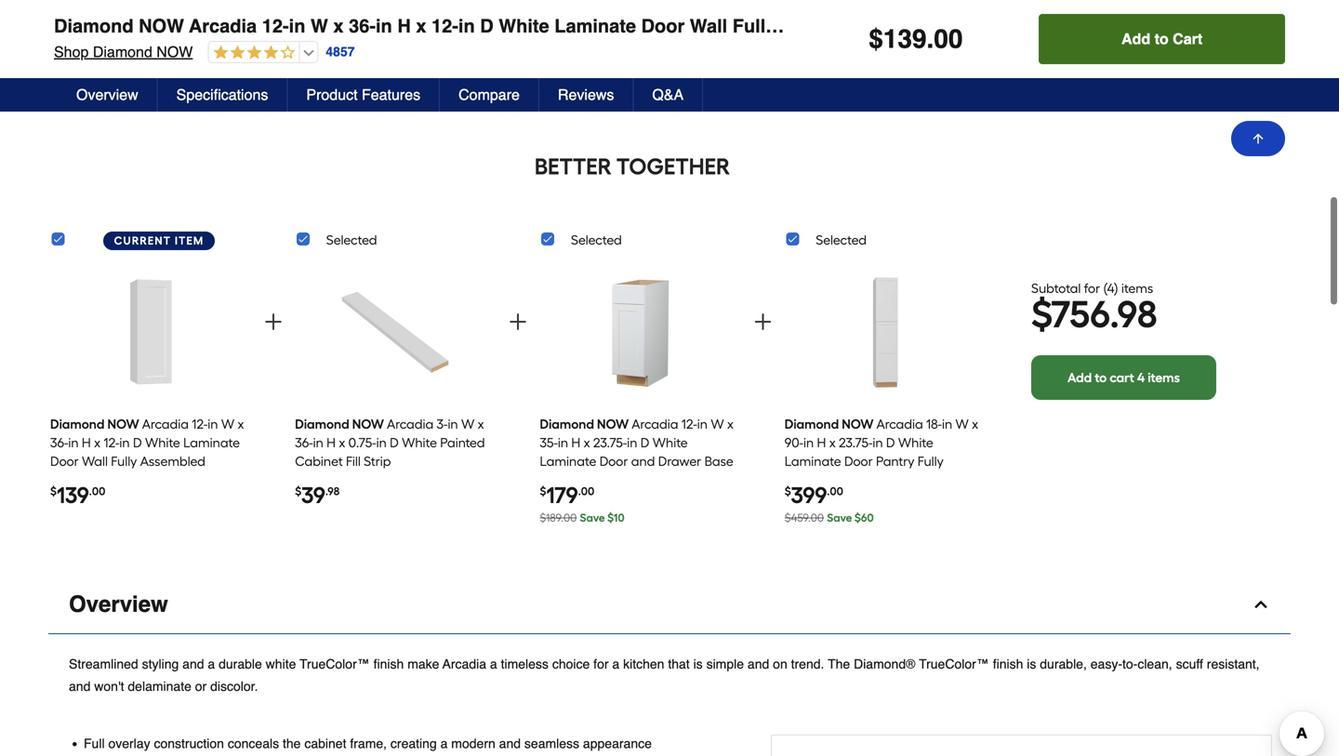 Task type: describe. For each thing, give the bounding box(es) containing it.
panel inside "arcadia 12-in w x 35-in h x 23.75-in d white laminate door and drawer base fully assembled cabinet (recessed panel shaker door style)"
[[603, 491, 635, 507]]

simple
[[707, 657, 744, 672]]

.98 inside the '$ 39 .98'
[[325, 485, 340, 498]]

selected for 399
[[816, 232, 867, 248]]

4857
[[326, 44, 355, 59]]

h for arcadia 12-in w x 35-in h x 23.75-in d white laminate door and drawer base fully assembled cabinet (recessed panel shaker door style)
[[572, 435, 581, 451]]

12- inside "arcadia 12-in w x 35-in h x 23.75-in d white laminate door and drawer base fully assembled cabinet (recessed panel shaker door style)"
[[682, 416, 697, 432]]

together
[[617, 153, 730, 180]]

and left "on"
[[748, 657, 770, 672]]

diamond for arcadia 3-in w x 36-in h x 0.75-in d white painted cabinet fill strip
[[295, 416, 349, 432]]

compare button
[[440, 78, 539, 112]]

diamond up shop
[[54, 15, 134, 37]]

diamond now for pantry
[[785, 416, 874, 432]]

diamond now arcadia 3-in w x 36-in h x 0.75-in d white painted cabinet fill strip image
[[335, 265, 456, 401]]

now for arcadia 12-in w x 36-in h x 12-in d white laminate door wall fully assembled cabinet (recessed panel shaker door style)
[[107, 416, 139, 432]]

90-
[[785, 435, 804, 451]]

$ 179 .00
[[540, 482, 595, 509]]

1 finish from the left
[[374, 657, 404, 672]]

d for arcadia 18-in w x 90-in h x 23.75-in d white laminate door pantry fully assembled cabinet (recessed panel shaker door style)
[[886, 435, 895, 451]]

painted
[[440, 435, 485, 451]]

durable,
[[1040, 657, 1087, 672]]

h up features at the top of page
[[397, 15, 411, 37]]

39
[[302, 482, 325, 509]]

diamond now for and
[[540, 416, 629, 432]]

add to cart button
[[1039, 14, 1286, 64]]

full
[[84, 736, 105, 751]]

streamlined
[[69, 657, 138, 672]]

white for arcadia 12-in w x 36-in h x 12-in d white laminate door wall fully assembled cabinet (recessed panel shaker door style)
[[145, 435, 180, 451]]

shop diamond now
[[54, 43, 193, 60]]

and inside "arcadia 12-in w x 35-in h x 23.75-in d white laminate door and drawer base fully assembled cabinet (recessed panel shaker door style)"
[[631, 453, 655, 469]]

add to cart
[[1122, 30, 1203, 47]]

(recessed inside arcadia 18-in w x 90-in h x 23.75-in d white laminate door pantry fully assembled cabinet (recessed panel shaker door style)
[[904, 472, 964, 488]]

139 list item
[[50, 259, 252, 535]]

h for arcadia 3-in w x 36-in h x 0.75-in d white painted cabinet fill strip
[[327, 435, 336, 451]]

product
[[306, 86, 358, 103]]

assembled inside arcadia 18-in w x 90-in h x 23.75-in d white laminate door pantry fully assembled cabinet (recessed panel shaker door style)
[[785, 472, 850, 488]]

the
[[283, 736, 301, 751]]

diamond now for wall
[[50, 416, 139, 432]]

pantry
[[876, 453, 915, 469]]

10
[[614, 511, 625, 525]]

to-
[[1123, 657, 1138, 672]]

0.75-
[[348, 435, 376, 451]]

on
[[773, 657, 788, 672]]

to for cart
[[1155, 30, 1169, 47]]

756
[[1052, 292, 1110, 337]]

creating
[[391, 736, 437, 751]]

a left timeless
[[490, 657, 497, 672]]

subtotal
[[1032, 280, 1081, 296]]

or
[[195, 679, 207, 694]]

styling
[[142, 657, 179, 672]]

easy-
[[1091, 657, 1123, 672]]

0 vertical spatial overview button
[[58, 78, 158, 112]]

2 horizontal spatial 36-
[[349, 15, 376, 37]]

white for arcadia 12-in w x 35-in h x 23.75-in d white laminate door and drawer base fully assembled cabinet (recessed panel shaker door style)
[[653, 435, 688, 451]]

.00 for 179
[[578, 485, 595, 498]]

1 is from the left
[[694, 657, 703, 672]]

laminate for arcadia 18-in w x 90-in h x 23.75-in d white laminate door pantry fully assembled cabinet (recessed panel shaker door style)
[[785, 453, 841, 469]]

cabinet
[[304, 736, 346, 751]]

diamond right shop
[[93, 43, 152, 60]]

strip
[[364, 453, 391, 469]]

cabinet inside arcadia 18-in w x 90-in h x 23.75-in d white laminate door pantry fully assembled cabinet (recessed panel shaker door style)
[[853, 472, 901, 488]]

35-
[[540, 435, 558, 451]]

durable
[[219, 657, 262, 672]]

.00 for 139
[[89, 485, 105, 498]]

better together
[[535, 153, 730, 180]]

resistant,
[[1207, 657, 1260, 672]]

diamond now for fill
[[295, 416, 384, 432]]

current
[[114, 234, 171, 247]]

4 for subtotal for ( 4 ) items $ 756 .98
[[1107, 280, 1115, 296]]

reviews button
[[539, 78, 634, 112]]

full overlay construction conceals the cabinet frame, creating a modern and seamless appearance
[[84, 736, 652, 751]]

discolor.
[[210, 679, 258, 694]]

cabinet inside arcadia 3-in w x 36-in h x 0.75-in d white painted cabinet fill strip
[[295, 453, 343, 469]]

139 for .
[[883, 24, 927, 54]]

)
[[1115, 280, 1119, 296]]

diamond now arcadia 12-in w x 35-in h x 23.75-in d white laminate door and drawer base fully assembled cabinet (recessed panel shaker door style) image
[[580, 265, 701, 401]]

w for arcadia 12-in w x 36-in h x 12-in d white laminate door wall fully assembled cabinet (recessed panel shaker door style)
[[221, 416, 234, 432]]

arcadia 3-in w x 36-in h x 0.75-in d white painted cabinet fill strip
[[295, 416, 485, 469]]

add for add to cart
[[1122, 30, 1151, 47]]

arcadia for arcadia 18-in w x 90-in h x 23.75-in d white laminate door pantry fully assembled cabinet (recessed panel shaker door style)
[[877, 416, 923, 432]]

arcadia 12-in w x 35-in h x 23.75-in d white laminate door and drawer base fully assembled cabinet (recessed panel shaker door style)
[[540, 416, 734, 525]]

arcadia for arcadia 3-in w x 36-in h x 0.75-in d white painted cabinet fill strip
[[387, 416, 434, 432]]

panel inside arcadia 18-in w x 90-in h x 23.75-in d white laminate door pantry fully assembled cabinet (recessed panel shaker door style)
[[785, 491, 818, 507]]

q&a
[[652, 86, 684, 103]]

60
[[861, 511, 874, 525]]

diamond®
[[854, 657, 916, 672]]

1 horizontal spatial wall
[[690, 15, 728, 37]]

compare
[[459, 86, 520, 103]]

$ inside the '$ 39 .98'
[[295, 485, 302, 498]]

overlay
[[108, 736, 150, 751]]

$ 39 .98
[[295, 482, 340, 509]]

laminate for arcadia 12-in w x 36-in h x 12-in d white laminate door wall fully assembled cabinet (recessed panel shaker door style)
[[183, 435, 240, 451]]

chevron up image
[[1252, 595, 1271, 614]]

diamond now arcadia 12-in w x 36-in h x 12-in d white laminate door wall fully assembled cabinet (recessed panel shaker door style)
[[54, 15, 1278, 37]]

construction
[[154, 736, 224, 751]]

specifications
[[176, 86, 268, 103]]

the
[[828, 657, 850, 672]]

wall inside arcadia 12-in w x 36-in h x 12-in d white laminate door wall fully assembled cabinet (recessed panel shaker door style)
[[82, 453, 108, 469]]

delaminate
[[128, 679, 192, 694]]

0 vertical spatial overview
[[76, 86, 138, 103]]

.00 for 399
[[827, 485, 844, 498]]

4 stars image
[[209, 45, 295, 62]]

1 truecolor™ from the left
[[300, 657, 370, 672]]

kitchen
[[623, 657, 665, 672]]

diamond for arcadia 12-in w x 36-in h x 12-in d white laminate door wall fully assembled cabinet (recessed panel shaker door style)
[[50, 416, 105, 432]]

selected for 179
[[571, 232, 622, 248]]

a left kitchen
[[612, 657, 620, 672]]

1 vertical spatial overview button
[[48, 576, 1291, 634]]

won't
[[94, 679, 124, 694]]

start your dream kitchen project with lowe's kitchen planner. get started. image
[[48, 0, 1291, 111]]

and right modern
[[499, 736, 521, 751]]

white
[[266, 657, 296, 672]]

2 finish from the left
[[993, 657, 1024, 672]]

d for arcadia 3-in w x 36-in h x 0.75-in d white painted cabinet fill strip
[[390, 435, 399, 451]]

cart
[[1173, 30, 1203, 47]]

shop
[[54, 43, 89, 60]]

timeless
[[501, 657, 549, 672]]

399
[[791, 482, 827, 509]]

179
[[546, 482, 578, 509]]

product features button
[[288, 78, 440, 112]]

diamond for arcadia 18-in w x 90-in h x 23.75-in d white laminate door pantry fully assembled cabinet (recessed panel shaker door style)
[[785, 416, 839, 432]]

now for arcadia 12-in w x 35-in h x 23.75-in d white laminate door and drawer base fully assembled cabinet (recessed panel shaker door style)
[[597, 416, 629, 432]]

shaker inside arcadia 12-in w x 36-in h x 12-in d white laminate door wall fully assembled cabinet (recessed panel shaker door style)
[[200, 472, 241, 488]]



Task type: locate. For each thing, give the bounding box(es) containing it.
2 .00 from the left
[[578, 485, 595, 498]]

diamond inside 139 list item
[[50, 416, 105, 432]]

.00 inside $ 139 .00
[[89, 485, 105, 498]]

and up or
[[182, 657, 204, 672]]

36- up $ 139 .00
[[50, 435, 68, 451]]

36- up 39
[[295, 435, 313, 451]]

2 horizontal spatial selected
[[816, 232, 867, 248]]

add to cart 4 items
[[1068, 370, 1180, 385]]

3 diamond now from the left
[[540, 416, 629, 432]]

4 for add to cart 4 items
[[1138, 370, 1145, 385]]

arcadia inside arcadia 18-in w x 90-in h x 23.75-in d white laminate door pantry fully assembled cabinet (recessed panel shaker door style)
[[877, 416, 923, 432]]

for right choice
[[594, 657, 609, 672]]

$ inside $ 139 .00
[[50, 485, 57, 498]]

arcadia for arcadia 12-in w x 36-in h x 12-in d white laminate door wall fully assembled cabinet (recessed panel shaker door style)
[[142, 416, 189, 432]]

1 horizontal spatial 36-
[[295, 435, 313, 451]]

2 save from the left
[[827, 511, 852, 525]]

modern
[[451, 736, 496, 751]]

$ inside $ 399 .00
[[785, 485, 791, 498]]

diamond up 0.75-
[[295, 416, 349, 432]]

now for arcadia 3-in w x 36-in h x 0.75-in d white painted cabinet fill strip
[[352, 416, 384, 432]]

36- inside arcadia 3-in w x 36-in h x 0.75-in d white painted cabinet fill strip
[[295, 435, 313, 451]]

white for arcadia 18-in w x 90-in h x 23.75-in d white laminate door pantry fully assembled cabinet (recessed panel shaker door style)
[[898, 435, 934, 451]]

specifications button
[[158, 78, 288, 112]]

4 diamond now from the left
[[785, 416, 874, 432]]

1 horizontal spatial truecolor™
[[919, 657, 990, 672]]

items
[[1122, 280, 1154, 296], [1148, 370, 1180, 385]]

w inside arcadia 12-in w x 36-in h x 12-in d white laminate door wall fully assembled cabinet (recessed panel shaker door style)
[[221, 416, 234, 432]]

laminate for arcadia 12-in w x 35-in h x 23.75-in d white laminate door and drawer base fully assembled cabinet (recessed panel shaker door style)
[[540, 453, 597, 469]]

36- for 39
[[295, 435, 313, 451]]

0 vertical spatial for
[[1084, 280, 1101, 296]]

laminate inside arcadia 18-in w x 90-in h x 23.75-in d white laminate door pantry fully assembled cabinet (recessed panel shaker door style)
[[785, 453, 841, 469]]

0 horizontal spatial selected
[[326, 232, 377, 248]]

fully inside arcadia 18-in w x 90-in h x 23.75-in d white laminate door pantry fully assembled cabinet (recessed panel shaker door style)
[[918, 453, 944, 469]]

1 vertical spatial 4
[[1138, 370, 1145, 385]]

$ 139 .00
[[50, 482, 105, 509]]

cabinet inside "arcadia 12-in w x 35-in h x 23.75-in d white laminate door and drawer base fully assembled cabinet (recessed panel shaker door style)"
[[638, 472, 685, 488]]

for inside the subtotal for ( 4 ) items $ 756 .98
[[1084, 280, 1101, 296]]

39 list item
[[295, 259, 497, 535]]

0 vertical spatial add
[[1122, 30, 1151, 47]]

$ 399 .00
[[785, 482, 844, 509]]

arcadia right make
[[443, 657, 487, 672]]

laminate inside arcadia 12-in w x 36-in h x 12-in d white laminate door wall fully assembled cabinet (recessed panel shaker door style)
[[183, 435, 240, 451]]

4 inside the subtotal for ( 4 ) items $ 756 .98
[[1107, 280, 1115, 296]]

wall up $ 139 .00
[[82, 453, 108, 469]]

a left durable
[[208, 657, 215, 672]]

white inside arcadia 12-in w x 36-in h x 12-in d white laminate door wall fully assembled cabinet (recessed panel shaker door style)
[[145, 435, 180, 451]]

1 selected from the left
[[326, 232, 377, 248]]

h inside arcadia 3-in w x 36-in h x 0.75-in d white painted cabinet fill strip
[[327, 435, 336, 451]]

2 plus image from the left
[[752, 311, 774, 333]]

truecolor™ right diamond®
[[919, 657, 990, 672]]

overview up streamlined
[[69, 592, 168, 617]]

shaker inside "arcadia 12-in w x 35-in h x 23.75-in d white laminate door and drawer base fully assembled cabinet (recessed panel shaker door style)"
[[639, 491, 680, 507]]

overview button up that
[[48, 576, 1291, 634]]

1 .00 from the left
[[89, 485, 105, 498]]

1 horizontal spatial for
[[1084, 280, 1101, 296]]

wall
[[690, 15, 728, 37], [82, 453, 108, 469]]

door
[[641, 15, 685, 37], [1179, 15, 1222, 37], [50, 453, 79, 469], [600, 453, 628, 469], [845, 453, 873, 469], [50, 491, 79, 507], [683, 491, 711, 507], [865, 491, 894, 507]]

a
[[208, 657, 215, 672], [490, 657, 497, 672], [612, 657, 620, 672], [441, 736, 448, 751]]

plus image for arcadia 3-in w x 36-in h x 0.75-in d white painted cabinet fill strip
[[507, 311, 529, 333]]

panel inside arcadia 12-in w x 36-in h x 12-in d white laminate door wall fully assembled cabinet (recessed panel shaker door style)
[[164, 472, 197, 488]]

1 horizontal spatial 4
[[1138, 370, 1145, 385]]

1 horizontal spatial is
[[1027, 657, 1037, 672]]

shaker inside arcadia 18-in w x 90-in h x 23.75-in d white laminate door pantry fully assembled cabinet (recessed panel shaker door style)
[[821, 491, 862, 507]]

diamond now up 0.75-
[[295, 416, 384, 432]]

fully
[[733, 15, 776, 37], [111, 453, 137, 469], [918, 453, 944, 469], [540, 472, 566, 488]]

w for arcadia 12-in w x 35-in h x 23.75-in d white laminate door and drawer base fully assembled cabinet (recessed panel shaker door style)
[[711, 416, 724, 432]]

w
[[311, 15, 328, 37], [221, 416, 234, 432], [461, 416, 475, 432], [711, 416, 724, 432], [956, 416, 969, 432]]

36- up 4857
[[349, 15, 376, 37]]

clean,
[[1138, 657, 1173, 672]]

diamond now inside 39 list item
[[295, 416, 384, 432]]

179 list item
[[540, 259, 741, 535]]

features
[[362, 86, 421, 103]]

.98
[[1110, 292, 1158, 337], [325, 485, 340, 498]]

frame,
[[350, 736, 387, 751]]

now inside 39 list item
[[352, 416, 384, 432]]

23.75- right 90-
[[839, 435, 873, 451]]

0 vertical spatial .98
[[1110, 292, 1158, 337]]

1 vertical spatial .98
[[325, 485, 340, 498]]

$ inside the $ 179 .00
[[540, 485, 546, 498]]

1 horizontal spatial 139
[[883, 24, 927, 54]]

arcadia down diamond now arcadia 12-in w x 36-in h x 12-in d white laminate door wall fully assembled cabinet (recessed panel shaker door style) image
[[142, 416, 189, 432]]

for
[[1084, 280, 1101, 296], [594, 657, 609, 672]]

$ 139 . 00
[[869, 24, 963, 54]]

diamond inside 179 list item
[[540, 416, 594, 432]]

is
[[694, 657, 703, 672], [1027, 657, 1037, 672]]

items right cart
[[1148, 370, 1180, 385]]

arcadia 18-in w x 90-in h x 23.75-in d white laminate door pantry fully assembled cabinet (recessed panel shaker door style)
[[785, 416, 979, 507]]

139 inside list item
[[57, 482, 89, 509]]

$459.00
[[785, 511, 824, 525]]

d inside arcadia 3-in w x 36-in h x 0.75-in d white painted cabinet fill strip
[[390, 435, 399, 451]]

2 diamond now from the left
[[295, 416, 384, 432]]

$189.00
[[540, 511, 577, 525]]

to
[[1155, 30, 1169, 47], [1095, 370, 1107, 385]]

to for cart
[[1095, 370, 1107, 385]]

plus image for arcadia 12-in w x 35-in h x 23.75-in d white laminate door and drawer base fully assembled cabinet (recessed panel shaker door style)
[[752, 311, 774, 333]]

in
[[289, 15, 305, 37], [376, 15, 392, 37], [459, 15, 475, 37], [208, 416, 218, 432], [448, 416, 458, 432], [697, 416, 708, 432], [942, 416, 953, 432], [68, 435, 79, 451], [119, 435, 130, 451], [313, 435, 324, 451], [376, 435, 387, 451], [558, 435, 568, 451], [627, 435, 638, 451], [804, 435, 814, 451], [873, 435, 883, 451]]

0 horizontal spatial 36-
[[50, 435, 68, 451]]

0 horizontal spatial 23.75-
[[593, 435, 627, 451]]

.98 inside the subtotal for ( 4 ) items $ 756 .98
[[1110, 292, 1158, 337]]

style) inside arcadia 12-in w x 36-in h x 12-in d white laminate door wall fully assembled cabinet (recessed panel shaker door style)
[[82, 491, 114, 507]]

and left drawer
[[631, 453, 655, 469]]

x
[[333, 15, 344, 37], [416, 15, 426, 37], [238, 416, 244, 432], [478, 416, 484, 432], [727, 416, 734, 432], [972, 416, 979, 432], [94, 435, 100, 451], [339, 435, 345, 451], [584, 435, 590, 451], [829, 435, 836, 451]]

36- for 139
[[50, 435, 68, 451]]

1 vertical spatial add
[[1068, 370, 1092, 385]]

h up $ 139 .00
[[82, 435, 91, 451]]

23.75- inside arcadia 18-in w x 90-in h x 23.75-in d white laminate door pantry fully assembled cabinet (recessed panel shaker door style)
[[839, 435, 873, 451]]

d inside arcadia 12-in w x 36-in h x 12-in d white laminate door wall fully assembled cabinet (recessed panel shaker door style)
[[133, 435, 142, 451]]

white inside arcadia 18-in w x 90-in h x 23.75-in d white laminate door pantry fully assembled cabinet (recessed panel shaker door style)
[[898, 435, 934, 451]]

save for 399
[[827, 511, 852, 525]]

streamlined styling and a durable white truecolor™ finish make arcadia a timeless choice for a kitchen that is simple and on trend. the diamond® truecolor™ finish is durable, easy-to-clean, scuff resistant, and won't delaminate or discolor.
[[69, 657, 1260, 694]]

$
[[869, 24, 883, 54], [1032, 292, 1052, 337], [50, 485, 57, 498], [295, 485, 302, 498], [540, 485, 546, 498], [785, 485, 791, 498], [608, 511, 614, 525], [855, 511, 861, 525]]

arrow up image
[[1251, 131, 1266, 146]]

0 horizontal spatial for
[[594, 657, 609, 672]]

0 horizontal spatial finish
[[374, 657, 404, 672]]

1 horizontal spatial .98
[[1110, 292, 1158, 337]]

0 vertical spatial 4
[[1107, 280, 1115, 296]]

wall up q&a button
[[690, 15, 728, 37]]

2 is from the left
[[1027, 657, 1037, 672]]

arcadia inside "arcadia 12-in w x 35-in h x 23.75-in d white laminate door and drawer base fully assembled cabinet (recessed panel shaker door style)"
[[632, 416, 679, 432]]

and
[[631, 453, 655, 469], [182, 657, 204, 672], [748, 657, 770, 672], [69, 679, 91, 694], [499, 736, 521, 751]]

1 plus image from the left
[[507, 311, 529, 333]]

h for arcadia 18-in w x 90-in h x 23.75-in d white laminate door pantry fully assembled cabinet (recessed panel shaker door style)
[[817, 435, 826, 451]]

w for arcadia 3-in w x 36-in h x 0.75-in d white painted cabinet fill strip
[[461, 416, 475, 432]]

product features
[[306, 86, 421, 103]]

overview button down shop diamond now
[[58, 78, 158, 112]]

white inside "arcadia 12-in w x 35-in h x 23.75-in d white laminate door and drawer base fully assembled cabinet (recessed panel shaker door style)"
[[653, 435, 688, 451]]

style) inside arcadia 18-in w x 90-in h x 23.75-in d white laminate door pantry fully assembled cabinet (recessed panel shaker door style)
[[897, 491, 929, 507]]

1 horizontal spatial .00
[[578, 485, 595, 498]]

save left 60
[[827, 511, 852, 525]]

seamless
[[525, 736, 580, 751]]

finish
[[374, 657, 404, 672], [993, 657, 1024, 672]]

that
[[668, 657, 690, 672]]

diamond now inside 139 list item
[[50, 416, 139, 432]]

d inside arcadia 18-in w x 90-in h x 23.75-in d white laminate door pantry fully assembled cabinet (recessed panel shaker door style)
[[886, 435, 895, 451]]

(recessed inside "arcadia 12-in w x 35-in h x 23.75-in d white laminate door and drawer base fully assembled cabinet (recessed panel shaker door style)"
[[540, 491, 599, 507]]

4
[[1107, 280, 1115, 296], [1138, 370, 1145, 385]]

arcadia inside arcadia 12-in w x 36-in h x 12-in d white laminate door wall fully assembled cabinet (recessed panel shaker door style)
[[142, 416, 189, 432]]

now for arcadia 18-in w x 90-in h x 23.75-in d white laminate door pantry fully assembled cabinet (recessed panel shaker door style)
[[842, 416, 874, 432]]

better together heading
[[48, 152, 1217, 181]]

a left modern
[[441, 736, 448, 751]]

diamond inside 399 list item
[[785, 416, 839, 432]]

399 list item
[[785, 259, 986, 535]]

1 horizontal spatial save
[[827, 511, 852, 525]]

subtotal for ( 4 ) items $ 756 .98
[[1032, 280, 1158, 337]]

h inside "arcadia 12-in w x 35-in h x 23.75-in d white laminate door and drawer base fully assembled cabinet (recessed panel shaker door style)"
[[572, 435, 581, 451]]

1 vertical spatial for
[[594, 657, 609, 672]]

arcadia 12-in w x 36-in h x 12-in d white laminate door wall fully assembled cabinet (recessed panel shaker door style)
[[50, 416, 244, 507]]

conceals
[[228, 736, 279, 751]]

h right 35-
[[572, 435, 581, 451]]

23.75- right 35-
[[593, 435, 627, 451]]

1 diamond now from the left
[[50, 416, 139, 432]]

0 horizontal spatial add
[[1068, 370, 1092, 385]]

truecolor™ right white
[[300, 657, 370, 672]]

h left 0.75-
[[327, 435, 336, 451]]

is left durable,
[[1027, 657, 1037, 672]]

now inside 399 list item
[[842, 416, 874, 432]]

1 horizontal spatial plus image
[[752, 311, 774, 333]]

0 horizontal spatial save
[[580, 511, 605, 525]]

arcadia left the 3- at the left of page
[[387, 416, 434, 432]]

is right that
[[694, 657, 703, 672]]

arcadia inside arcadia 3-in w x 36-in h x 0.75-in d white painted cabinet fill strip
[[387, 416, 434, 432]]

style)
[[1227, 15, 1278, 37], [82, 491, 114, 507], [897, 491, 929, 507], [540, 509, 572, 525]]

q&a button
[[634, 78, 703, 112]]

36- inside arcadia 12-in w x 36-in h x 12-in d white laminate door wall fully assembled cabinet (recessed panel shaker door style)
[[50, 435, 68, 451]]

fill
[[346, 453, 361, 469]]

4 right subtotal
[[1107, 280, 1115, 296]]

23.75- for 399
[[839, 435, 873, 451]]

trend.
[[791, 657, 825, 672]]

1 horizontal spatial finish
[[993, 657, 1024, 672]]

now inside 179 list item
[[597, 416, 629, 432]]

to inside button
[[1155, 30, 1169, 47]]

for inside streamlined styling and a durable white truecolor™ finish make arcadia a timeless choice for a kitchen that is simple and on trend. the diamond® truecolor™ finish is durable, easy-to-clean, scuff resistant, and won't delaminate or discolor.
[[594, 657, 609, 672]]

h inside arcadia 12-in w x 36-in h x 12-in d white laminate door wall fully assembled cabinet (recessed panel shaker door style)
[[82, 435, 91, 451]]

00
[[934, 24, 963, 54]]

diamond now up 35-
[[540, 416, 629, 432]]

d inside "arcadia 12-in w x 35-in h x 23.75-in d white laminate door and drawer base fully assembled cabinet (recessed panel shaker door style)"
[[641, 435, 650, 451]]

0 horizontal spatial is
[[694, 657, 703, 672]]

diamond up 35-
[[540, 416, 594, 432]]

3 selected from the left
[[816, 232, 867, 248]]

diamond now arcadia 12-in w x 36-in h x 12-in d white laminate door wall fully assembled cabinet (recessed panel shaker door style) image
[[91, 265, 211, 401]]

diamond for arcadia 12-in w x 35-in h x 23.75-in d white laminate door and drawer base fully assembled cabinet (recessed panel shaker door style)
[[540, 416, 594, 432]]

save left 10
[[580, 511, 605, 525]]

white for arcadia 3-in w x 36-in h x 0.75-in d white painted cabinet fill strip
[[402, 435, 437, 451]]

items inside the subtotal for ( 4 ) items $ 756 .98
[[1122, 280, 1154, 296]]

h right 90-
[[817, 435, 826, 451]]

0 horizontal spatial wall
[[82, 453, 108, 469]]

base
[[705, 453, 734, 469]]

2 horizontal spatial .00
[[827, 485, 844, 498]]

3-
[[437, 416, 448, 432]]

arcadia for arcadia 12-in w x 35-in h x 23.75-in d white laminate door and drawer base fully assembled cabinet (recessed panel shaker door style)
[[632, 416, 679, 432]]

1 vertical spatial 139
[[57, 482, 89, 509]]

0 vertical spatial items
[[1122, 280, 1154, 296]]

assembled inside arcadia 12-in w x 36-in h x 12-in d white laminate door wall fully assembled cabinet (recessed panel shaker door style)
[[140, 453, 205, 469]]

overview down shop diamond now
[[76, 86, 138, 103]]

arcadia left '18-'
[[877, 416, 923, 432]]

$459.00 save $ 60
[[785, 511, 874, 525]]

1 23.75- from the left
[[593, 435, 627, 451]]

.00 inside the $ 179 .00
[[578, 485, 595, 498]]

save for 179
[[580, 511, 605, 525]]

1 horizontal spatial add
[[1122, 30, 1151, 47]]

(
[[1104, 280, 1107, 296]]

(recessed inside arcadia 12-in w x 36-in h x 12-in d white laminate door wall fully assembled cabinet (recessed panel shaker door style)
[[101, 472, 161, 488]]

h inside arcadia 18-in w x 90-in h x 23.75-in d white laminate door pantry fully assembled cabinet (recessed panel shaker door style)
[[817, 435, 826, 451]]

d for arcadia 12-in w x 35-in h x 23.75-in d white laminate door and drawer base fully assembled cabinet (recessed panel shaker door style)
[[641, 435, 650, 451]]

items right )
[[1122, 280, 1154, 296]]

add for add to cart 4 items
[[1068, 370, 1092, 385]]

panel
[[1057, 15, 1106, 37], [164, 472, 197, 488], [603, 491, 635, 507], [785, 491, 818, 507]]

0 horizontal spatial to
[[1095, 370, 1107, 385]]

1 horizontal spatial 23.75-
[[839, 435, 873, 451]]

cart
[[1110, 370, 1135, 385]]

now inside 139 list item
[[107, 416, 139, 432]]

0 horizontal spatial .00
[[89, 485, 105, 498]]

fully inside "arcadia 12-in w x 35-in h x 23.75-in d white laminate door and drawer base fully assembled cabinet (recessed panel shaker door style)"
[[540, 472, 566, 488]]

36-
[[349, 15, 376, 37], [50, 435, 68, 451], [295, 435, 313, 451]]

23.75-
[[593, 435, 627, 451], [839, 435, 873, 451]]

w for arcadia 18-in w x 90-in h x 23.75-in d white laminate door pantry fully assembled cabinet (recessed panel shaker door style)
[[956, 416, 969, 432]]

0 vertical spatial wall
[[690, 15, 728, 37]]

d for arcadia 12-in w x 36-in h x 12-in d white laminate door wall fully assembled cabinet (recessed panel shaker door style)
[[133, 435, 142, 451]]

diamond inside 39 list item
[[295, 416, 349, 432]]

finish left make
[[374, 657, 404, 672]]

finish left durable,
[[993, 657, 1024, 672]]

0 horizontal spatial 139
[[57, 482, 89, 509]]

1 vertical spatial items
[[1148, 370, 1180, 385]]

scuff
[[1176, 657, 1204, 672]]

139 for .00
[[57, 482, 89, 509]]

plus image
[[262, 311, 285, 333]]

add inside button
[[1122, 30, 1151, 47]]

23.75- inside "arcadia 12-in w x 35-in h x 23.75-in d white laminate door and drawer base fully assembled cabinet (recessed panel shaker door style)"
[[593, 435, 627, 451]]

add
[[1122, 30, 1151, 47], [1068, 370, 1092, 385]]

better
[[535, 153, 612, 180]]

current item
[[114, 234, 204, 247]]

1 vertical spatial to
[[1095, 370, 1107, 385]]

diamond now up $ 139 .00
[[50, 416, 139, 432]]

overview
[[76, 86, 138, 103], [69, 592, 168, 617]]

h for arcadia 12-in w x 36-in h x 12-in d white laminate door wall fully assembled cabinet (recessed panel shaker door style)
[[82, 435, 91, 451]]

2 23.75- from the left
[[839, 435, 873, 451]]

1 save from the left
[[580, 511, 605, 525]]

.00
[[89, 485, 105, 498], [578, 485, 595, 498], [827, 485, 844, 498]]

23.75- for 179
[[593, 435, 627, 451]]

3 .00 from the left
[[827, 485, 844, 498]]

drawer
[[658, 453, 702, 469]]

1 horizontal spatial to
[[1155, 30, 1169, 47]]

w inside arcadia 3-in w x 36-in h x 0.75-in d white painted cabinet fill strip
[[461, 416, 475, 432]]

make
[[408, 657, 439, 672]]

laminate
[[555, 15, 636, 37], [183, 435, 240, 451], [540, 453, 597, 469], [785, 453, 841, 469]]

1 vertical spatial overview
[[69, 592, 168, 617]]

arcadia up 4 stars image
[[189, 15, 257, 37]]

diamond now inside 399 list item
[[785, 416, 874, 432]]

assembled inside "arcadia 12-in w x 35-in h x 23.75-in d white laminate door and drawer base fully assembled cabinet (recessed panel shaker door style)"
[[569, 472, 634, 488]]

0 horizontal spatial plus image
[[507, 311, 529, 333]]

fully inside arcadia 12-in w x 36-in h x 12-in d white laminate door wall fully assembled cabinet (recessed panel shaker door style)
[[111, 453, 137, 469]]

arcadia inside streamlined styling and a durable white truecolor™ finish make arcadia a timeless choice for a kitchen that is simple and on trend. the diamond® truecolor™ finish is durable, easy-to-clean, scuff resistant, and won't delaminate or discolor.
[[443, 657, 487, 672]]

appearance
[[583, 736, 652, 751]]

selected
[[326, 232, 377, 248], [571, 232, 622, 248], [816, 232, 867, 248]]

add to cart 4 items link
[[1032, 355, 1217, 400]]

for left (
[[1084, 280, 1101, 296]]

plus image
[[507, 311, 529, 333], [752, 311, 774, 333]]

diamond now up 90-
[[785, 416, 874, 432]]

139
[[883, 24, 927, 54], [57, 482, 89, 509]]

reviews
[[558, 86, 614, 103]]

item
[[175, 234, 204, 247]]

w inside arcadia 18-in w x 90-in h x 23.75-in d white laminate door pantry fully assembled cabinet (recessed panel shaker door style)
[[956, 416, 969, 432]]

0 horizontal spatial truecolor™
[[300, 657, 370, 672]]

choice
[[552, 657, 590, 672]]

arcadia up drawer
[[632, 416, 679, 432]]

style) inside "arcadia 12-in w x 35-in h x 23.75-in d white laminate door and drawer base fully assembled cabinet (recessed panel shaker door style)"
[[540, 509, 572, 525]]

2 selected from the left
[[571, 232, 622, 248]]

diamond up 90-
[[785, 416, 839, 432]]

d
[[480, 15, 494, 37], [133, 435, 142, 451], [390, 435, 399, 451], [641, 435, 650, 451], [886, 435, 895, 451]]

0 horizontal spatial .98
[[325, 485, 340, 498]]

12-
[[262, 15, 289, 37], [432, 15, 459, 37], [192, 416, 208, 432], [682, 416, 697, 432], [104, 435, 119, 451]]

save inside 179 list item
[[580, 511, 605, 525]]

4 right cart
[[1138, 370, 1145, 385]]

1 horizontal spatial selected
[[571, 232, 622, 248]]

assembled
[[781, 15, 880, 37], [140, 453, 205, 469], [569, 472, 634, 488], [785, 472, 850, 488]]

0 vertical spatial 139
[[883, 24, 927, 54]]

diamond now inside 179 list item
[[540, 416, 629, 432]]

save inside 399 list item
[[827, 511, 852, 525]]

.00 inside $ 399 .00
[[827, 485, 844, 498]]

white inside arcadia 3-in w x 36-in h x 0.75-in d white painted cabinet fill strip
[[402, 435, 437, 451]]

0 horizontal spatial 4
[[1107, 280, 1115, 296]]

$189.00 save $ 10
[[540, 511, 625, 525]]

1 vertical spatial wall
[[82, 453, 108, 469]]

18-
[[927, 416, 942, 432]]

$ inside the subtotal for ( 4 ) items $ 756 .98
[[1032, 292, 1052, 337]]

(recessed
[[958, 15, 1052, 37], [101, 472, 161, 488], [904, 472, 964, 488], [540, 491, 599, 507]]

diamond now arcadia 18-in w x 90-in h x 23.75-in d white laminate door pantry fully assembled cabinet (recessed panel shaker door style) image
[[825, 265, 946, 401]]

0 vertical spatial to
[[1155, 30, 1169, 47]]

2 truecolor™ from the left
[[919, 657, 990, 672]]

and left won't on the left of the page
[[69, 679, 91, 694]]

diamond up $ 139 .00
[[50, 416, 105, 432]]

w inside "arcadia 12-in w x 35-in h x 23.75-in d white laminate door and drawer base fully assembled cabinet (recessed panel shaker door style)"
[[711, 416, 724, 432]]

.
[[927, 24, 934, 54]]

save
[[580, 511, 605, 525], [827, 511, 852, 525]]

cabinet inside arcadia 12-in w x 36-in h x 12-in d white laminate door wall fully assembled cabinet (recessed panel shaker door style)
[[50, 472, 98, 488]]

laminate inside "arcadia 12-in w x 35-in h x 23.75-in d white laminate door and drawer base fully assembled cabinet (recessed panel shaker door style)"
[[540, 453, 597, 469]]



Task type: vqa. For each thing, say whether or not it's contained in the screenshot.
leftmost .00
yes



